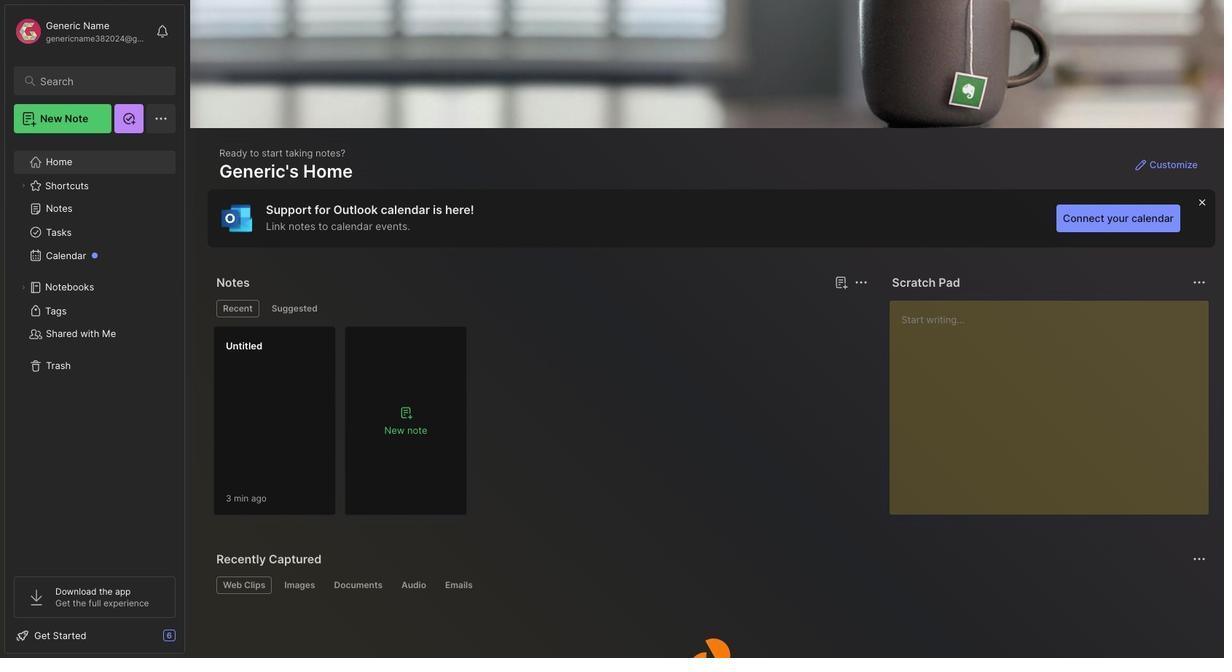Task type: locate. For each thing, give the bounding box(es) containing it.
None search field
[[40, 72, 162, 90]]

1 vertical spatial tab list
[[216, 577, 1204, 595]]

0 vertical spatial tab list
[[216, 300, 866, 318]]

More actions field
[[1189, 273, 1210, 293], [1189, 549, 1210, 570]]

Account field
[[14, 17, 149, 46]]

row group
[[214, 326, 476, 525]]

tab list
[[216, 300, 866, 318], [216, 577, 1204, 595]]

0 vertical spatial more actions field
[[1189, 273, 1210, 293]]

more actions image
[[1191, 551, 1208, 568]]

1 vertical spatial more actions field
[[1189, 549, 1210, 570]]

Help and Learning task checklist field
[[5, 624, 184, 648]]

more actions image
[[1191, 274, 1208, 291]]

tab
[[216, 300, 259, 318], [265, 300, 324, 318], [216, 577, 272, 595], [278, 577, 322, 595], [328, 577, 389, 595], [395, 577, 433, 595], [439, 577, 479, 595]]

tree
[[5, 142, 184, 564]]

click to collapse image
[[184, 632, 195, 649]]

main element
[[0, 0, 189, 659]]

1 tab list from the top
[[216, 300, 866, 318]]



Task type: vqa. For each thing, say whether or not it's contained in the screenshot.
tree at the left of the page
yes



Task type: describe. For each thing, give the bounding box(es) containing it.
1 more actions field from the top
[[1189, 273, 1210, 293]]

tree inside main element
[[5, 142, 184, 564]]

Search text field
[[40, 74, 162, 88]]

Start writing… text field
[[902, 301, 1208, 504]]

2 tab list from the top
[[216, 577, 1204, 595]]

none search field inside main element
[[40, 72, 162, 90]]

2 more actions field from the top
[[1189, 549, 1210, 570]]

expand notebooks image
[[19, 283, 28, 292]]



